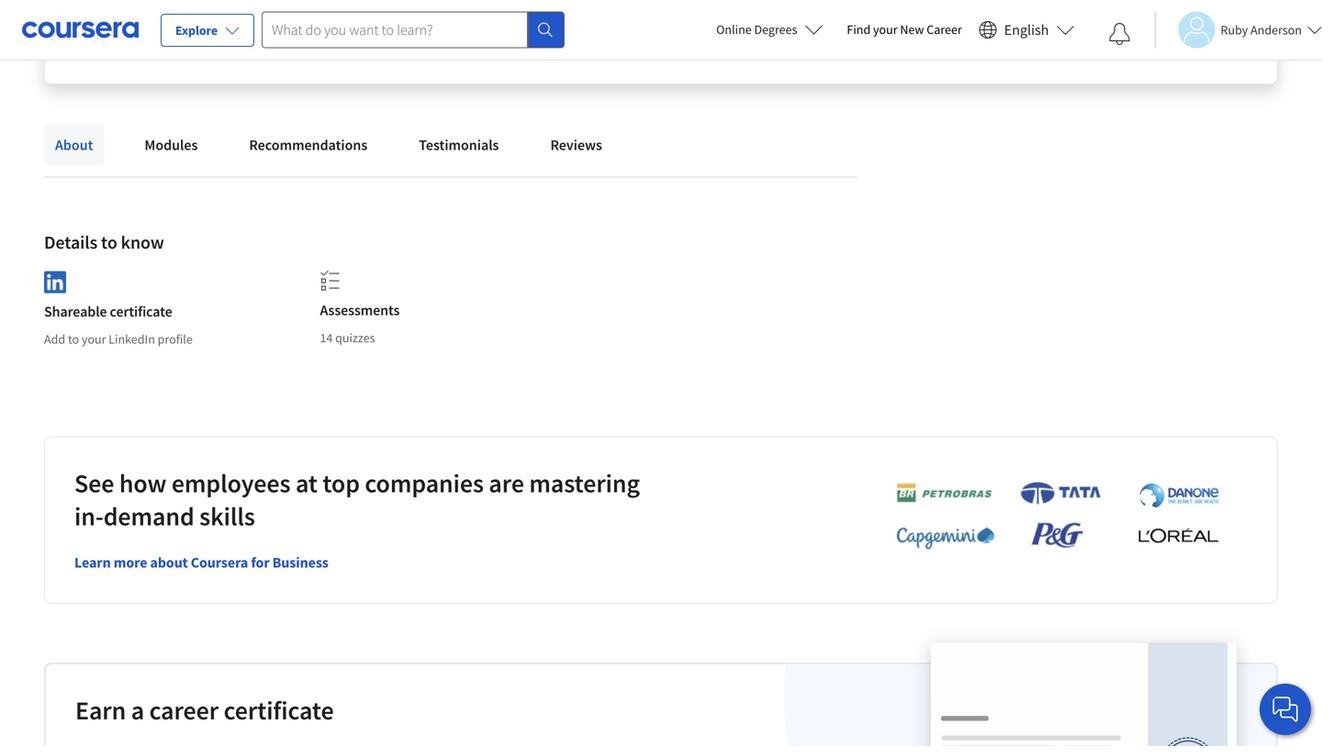 Task type: locate. For each thing, give the bounding box(es) containing it.
1 horizontal spatial learn
[[967, 22, 997, 39]]

at
[[696, 22, 707, 39], [1000, 22, 1011, 39], [296, 468, 318, 500]]

1 vertical spatial a
[[131, 695, 144, 727]]

1 vertical spatial learn
[[74, 554, 111, 572]]

skills
[[199, 501, 255, 533]]

find
[[847, 21, 871, 38]]

no previous experience necessary
[[380, 22, 562, 39]]

0 horizontal spatial to
[[68, 331, 79, 348]]

linkedin
[[109, 331, 155, 348]]

english button
[[971, 0, 1082, 60]]

previous
[[398, 22, 445, 39]]

add
[[44, 331, 65, 348]]

3
[[651, 22, 657, 39]]

to left know
[[101, 231, 117, 254]]

1 horizontal spatial to
[[101, 231, 117, 254]]

explore button
[[161, 14, 254, 47]]

more
[[114, 554, 147, 572]]

your right find
[[873, 21, 898, 38]]

3 weeks at 11 hours a week
[[651, 22, 795, 39]]

about link
[[44, 125, 104, 165]]

recommendations
[[249, 136, 368, 154]]

ruby anderson
[[1221, 22, 1302, 38]]

What do you want to learn? text field
[[262, 11, 528, 48]]

learn
[[967, 22, 997, 39], [74, 554, 111, 572]]

online degrees button
[[702, 9, 838, 50]]

1 vertical spatial to
[[68, 331, 79, 348]]

0 horizontal spatial your
[[82, 331, 106, 348]]

career
[[149, 695, 219, 727]]

at left own
[[1000, 22, 1011, 39]]

to for your
[[68, 331, 79, 348]]

modules
[[145, 136, 198, 154]]

2 horizontal spatial your
[[1013, 22, 1038, 39]]

11
[[709, 22, 722, 39]]

(126
[[221, 22, 244, 39]]

add to your linkedin profile
[[44, 331, 193, 348]]

your for add to your linkedin profile
[[82, 331, 106, 348]]

to right add
[[68, 331, 79, 348]]

to
[[101, 231, 117, 254], [68, 331, 79, 348]]

your down shareable certificate
[[82, 331, 106, 348]]

certificate
[[110, 303, 172, 321], [224, 695, 334, 727]]

pace
[[1066, 22, 1091, 39]]

(126 reviews)
[[221, 22, 291, 39]]

a right earn
[[131, 695, 144, 727]]

your
[[873, 21, 898, 38], [1013, 22, 1038, 39], [82, 331, 106, 348]]

14 quizzes
[[320, 330, 375, 346]]

your left own
[[1013, 22, 1038, 39]]

None search field
[[262, 11, 565, 48]]

learn at your own pace
[[967, 22, 1091, 39]]

experience
[[447, 22, 506, 39]]

new
[[900, 21, 924, 38]]

at left top
[[296, 468, 318, 500]]

0 vertical spatial learn
[[967, 22, 997, 39]]

learn for learn at your own pace
[[967, 22, 997, 39]]

0 horizontal spatial at
[[296, 468, 318, 500]]

in-
[[74, 501, 104, 533]]

career
[[927, 21, 962, 38]]

0 vertical spatial to
[[101, 231, 117, 254]]

14
[[320, 330, 333, 346]]

business
[[272, 554, 329, 572]]

a left week
[[758, 22, 764, 39]]

1 horizontal spatial certificate
[[224, 695, 334, 727]]

learn right career
[[967, 22, 997, 39]]

learn left more
[[74, 554, 111, 572]]

own
[[1040, 22, 1063, 39]]

0 horizontal spatial learn
[[74, 554, 111, 572]]

at left 11
[[696, 22, 707, 39]]

degrees
[[754, 21, 798, 38]]

at inside see how employees at top companies are mastering in-demand skills
[[296, 468, 318, 500]]

0 horizontal spatial certificate
[[110, 303, 172, 321]]

ruby
[[1221, 22, 1248, 38]]

0 vertical spatial a
[[758, 22, 764, 39]]

no
[[380, 22, 396, 39]]

testimonials
[[419, 136, 499, 154]]

1 horizontal spatial at
[[696, 22, 707, 39]]

coursera
[[191, 554, 248, 572]]

a
[[758, 22, 764, 39], [131, 695, 144, 727]]

1 horizontal spatial a
[[758, 22, 764, 39]]



Task type: describe. For each thing, give the bounding box(es) containing it.
coursera image
[[22, 15, 139, 44]]

necessary
[[508, 22, 562, 39]]

coursera enterprise logos image
[[869, 481, 1236, 560]]

mastering
[[529, 468, 640, 500]]

about
[[150, 554, 188, 572]]

demand
[[104, 501, 194, 533]]

learn more about coursera for business
[[74, 554, 329, 572]]

week
[[767, 22, 795, 39]]

for
[[251, 554, 270, 572]]

2 horizontal spatial at
[[1000, 22, 1011, 39]]

your for learn at your own pace
[[1013, 22, 1038, 39]]

ruby anderson button
[[1155, 11, 1322, 48]]

recommendations link
[[238, 125, 379, 165]]

anderson
[[1251, 22, 1302, 38]]

how
[[119, 468, 167, 500]]

companies
[[365, 468, 484, 500]]

online
[[716, 21, 752, 38]]

learn for learn more about coursera for business
[[74, 554, 111, 572]]

coursera career certificate image
[[931, 644, 1237, 747]]

chat with us image
[[1271, 695, 1300, 725]]

to for know
[[101, 231, 117, 254]]

shareable certificate
[[44, 303, 172, 321]]

top
[[323, 468, 360, 500]]

employees
[[172, 468, 291, 500]]

earn
[[75, 695, 126, 727]]

details to know
[[44, 231, 164, 254]]

reviews link
[[539, 125, 613, 165]]

online degrees
[[716, 21, 798, 38]]

shareable
[[44, 303, 107, 321]]

1 vertical spatial certificate
[[224, 695, 334, 727]]

know
[[121, 231, 164, 254]]

profile
[[158, 331, 193, 348]]

assessments
[[320, 301, 400, 320]]

1 horizontal spatial your
[[873, 21, 898, 38]]

0 vertical spatial certificate
[[110, 303, 172, 321]]

weeks
[[660, 22, 693, 39]]

see
[[74, 468, 114, 500]]

find your new career link
[[838, 18, 971, 41]]

english
[[1005, 21, 1049, 39]]

about
[[55, 136, 93, 154]]

details
[[44, 231, 97, 254]]

show notifications image
[[1109, 23, 1131, 45]]

quizzes
[[335, 330, 375, 346]]

find your new career
[[847, 21, 962, 38]]

reviews
[[551, 136, 602, 154]]

see how employees at top companies are mastering in-demand skills
[[74, 468, 640, 533]]

earn a career certificate
[[75, 695, 334, 727]]

explore
[[175, 22, 218, 39]]

hours
[[725, 22, 755, 39]]

modules link
[[134, 125, 209, 165]]

reviews)
[[246, 22, 291, 39]]

learn more about coursera for business link
[[74, 554, 329, 572]]

testimonials link
[[408, 125, 510, 165]]

are
[[489, 468, 524, 500]]

0 horizontal spatial a
[[131, 695, 144, 727]]



Task type: vqa. For each thing, say whether or not it's contained in the screenshot.
About
yes



